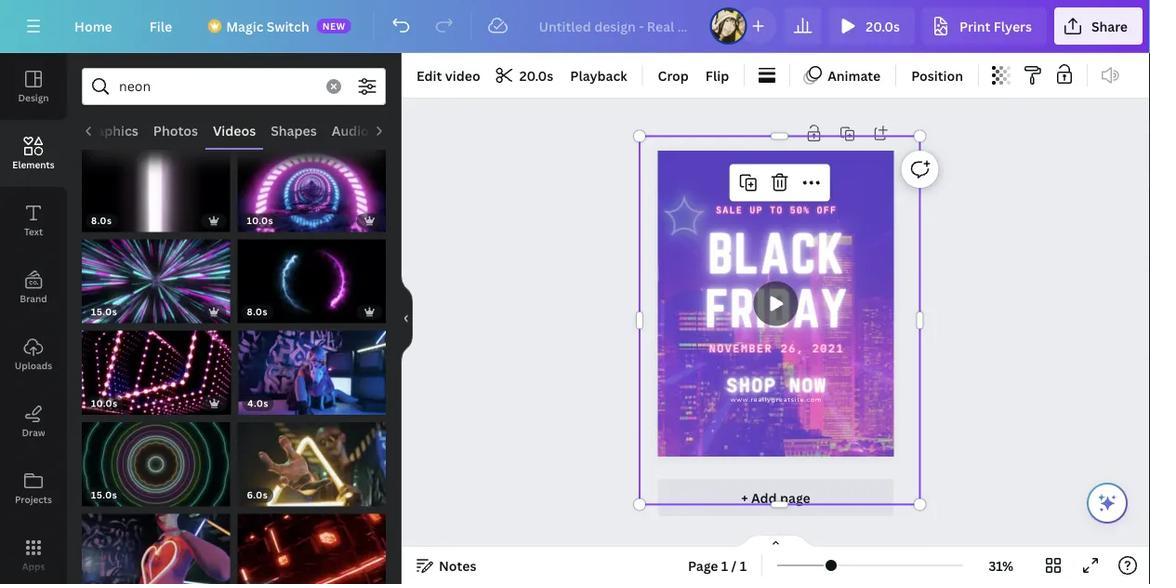 Task type: locate. For each thing, give the bounding box(es) containing it.
20.0s button right video
[[490, 60, 561, 90]]

2 1 from the left
[[740, 557, 747, 574]]

up
[[750, 204, 763, 215]]

black
[[708, 222, 845, 283]]

audio
[[331, 121, 369, 139]]

0 vertical spatial 20.0s
[[866, 17, 900, 35]]

0 horizontal spatial 10.0s
[[91, 397, 118, 409]]

design
[[18, 91, 49, 104]]

frames button
[[376, 113, 437, 148]]

add
[[751, 489, 777, 506]]

8.0s group
[[82, 137, 230, 232], [238, 228, 386, 323]]

1 horizontal spatial 1
[[740, 557, 747, 574]]

0 vertical spatial 15.0s
[[91, 305, 117, 318]]

shapes
[[270, 121, 316, 139]]

uploads
[[15, 359, 52, 372]]

shapes button
[[263, 113, 324, 148]]

1 horizontal spatial 20.0s
[[866, 17, 900, 35]]

magic switch
[[226, 17, 309, 35]]

elements
[[12, 158, 55, 171]]

+
[[741, 489, 748, 506]]

15.0s right projects
[[91, 489, 117, 501]]

file
[[150, 17, 172, 35]]

/
[[732, 557, 737, 574]]

november
[[709, 341, 773, 355]]

Search elements search field
[[119, 69, 315, 104]]

10.0s group
[[238, 137, 386, 232], [82, 319, 231, 415]]

2 group from the left
[[238, 503, 386, 584]]

8.0s right text button
[[91, 214, 112, 227]]

20.0s button inside main menu bar
[[829, 7, 915, 45]]

print flyers
[[960, 17, 1032, 35]]

november 26, 2021
[[709, 341, 844, 355]]

1 vertical spatial 20.0s
[[520, 66, 554, 84]]

page
[[780, 489, 811, 506]]

0 vertical spatial 10.0s
[[247, 214, 274, 227]]

0 vertical spatial 15.0s group
[[82, 228, 230, 323]]

file button
[[135, 7, 187, 45]]

edit video button
[[409, 60, 488, 90]]

1 horizontal spatial 20.0s button
[[829, 7, 915, 45]]

15.0s group for the rightmost 8.0s group
[[82, 228, 230, 323]]

1 vertical spatial 8.0s
[[247, 305, 268, 318]]

20.0s inside main menu bar
[[866, 17, 900, 35]]

1 vertical spatial 15.0s
[[91, 489, 117, 501]]

animate
[[828, 66, 881, 84]]

audio button
[[324, 113, 376, 148]]

0 horizontal spatial 8.0s
[[91, 214, 112, 227]]

notes
[[439, 557, 477, 574]]

0 horizontal spatial group
[[82, 503, 230, 584]]

1 vertical spatial 10.0s group
[[82, 319, 231, 415]]

1 vertical spatial 15.0s group
[[82, 411, 230, 507]]

Design title text field
[[524, 7, 703, 45]]

20.0s button up animate
[[829, 7, 915, 45]]

1 right /
[[740, 557, 747, 574]]

0 horizontal spatial 20.0s
[[520, 66, 554, 84]]

31% button
[[971, 551, 1031, 580]]

1 left /
[[722, 557, 728, 574]]

10.0s for the right '10.0s' 'group'
[[247, 214, 274, 227]]

+ add page
[[741, 489, 811, 506]]

graphics
[[81, 121, 138, 139]]

group
[[82, 503, 230, 584], [238, 503, 386, 584]]

0 vertical spatial 8.0s
[[91, 214, 112, 227]]

1 vertical spatial 10.0s
[[91, 397, 118, 409]]

8.0s for the left 8.0s group
[[91, 214, 112, 227]]

1 horizontal spatial 8.0s
[[247, 305, 268, 318]]

15.0s
[[91, 305, 117, 318], [91, 489, 117, 501]]

1 horizontal spatial 8.0s group
[[238, 228, 386, 323]]

1 horizontal spatial group
[[238, 503, 386, 584]]

1
[[722, 557, 728, 574], [740, 557, 747, 574]]

notes button
[[409, 551, 484, 580]]

15.0s right side panel tab list
[[91, 305, 117, 318]]

8.0s
[[91, 214, 112, 227], [247, 305, 268, 318]]

8.0s up 4.0s group
[[247, 305, 268, 318]]

10.0s
[[247, 214, 274, 227], [91, 397, 118, 409]]

4.0s group
[[238, 319, 386, 415]]

playback button
[[563, 60, 635, 90]]

1 horizontal spatial 10.0s
[[247, 214, 274, 227]]

shop
[[727, 373, 777, 396]]

0 horizontal spatial 1
[[722, 557, 728, 574]]

20.0s down main menu bar on the top
[[520, 66, 554, 84]]

2 15.0s group from the top
[[82, 411, 230, 507]]

edit
[[417, 66, 442, 84]]

20.0s up animate
[[866, 17, 900, 35]]

8.0s for the rightmost 8.0s group
[[247, 305, 268, 318]]

sale up to 50% off
[[716, 204, 837, 215]]

0 vertical spatial 20.0s button
[[829, 7, 915, 45]]

home link
[[60, 7, 127, 45]]

hide image
[[401, 274, 413, 363]]

draw button
[[0, 388, 67, 455]]

1 group from the left
[[82, 503, 230, 584]]

0 horizontal spatial 8.0s group
[[82, 137, 230, 232]]

elements button
[[0, 120, 67, 187]]

position
[[912, 66, 963, 84]]

0 vertical spatial 10.0s group
[[238, 137, 386, 232]]

1 vertical spatial 20.0s button
[[490, 60, 561, 90]]

share
[[1092, 17, 1128, 35]]

0 horizontal spatial 20.0s button
[[490, 60, 561, 90]]

flip
[[706, 66, 729, 84]]

1 15.0s group from the top
[[82, 228, 230, 323]]

20.0s
[[866, 17, 900, 35], [520, 66, 554, 84]]

15.0s group
[[82, 228, 230, 323], [82, 411, 230, 507]]

shop now
[[727, 373, 827, 396]]

15.0s group for 6.0s group
[[82, 411, 230, 507]]

page
[[688, 557, 718, 574]]

print flyers button
[[923, 7, 1047, 45]]

brand
[[20, 292, 47, 305]]

20.0s button
[[829, 7, 915, 45], [490, 60, 561, 90]]

1 1 from the left
[[722, 557, 728, 574]]

0 horizontal spatial 10.0s group
[[82, 319, 231, 415]]



Task type: vqa. For each thing, say whether or not it's contained in the screenshot.
'+ Add page' BUTTON
yes



Task type: describe. For each thing, give the bounding box(es) containing it.
www.reallygreatsite.com
[[731, 396, 822, 403]]

6.0s
[[247, 489, 268, 501]]

position button
[[904, 60, 971, 90]]

+ add page button
[[658, 479, 894, 516]]

2 15.0s from the top
[[91, 489, 117, 501]]

animate button
[[798, 60, 888, 90]]

2021
[[813, 341, 844, 355]]

1 15.0s from the top
[[91, 305, 117, 318]]

off
[[817, 204, 837, 215]]

print
[[960, 17, 991, 35]]

graphics button
[[74, 113, 145, 148]]

draw
[[22, 426, 45, 439]]

10.0s for the bottommost '10.0s' 'group'
[[91, 397, 118, 409]]

edit video
[[417, 66, 481, 84]]

video
[[445, 66, 481, 84]]

sale
[[716, 204, 743, 215]]

home
[[74, 17, 112, 35]]

brand button
[[0, 254, 67, 321]]

apps button
[[0, 522, 67, 584]]

frames
[[383, 121, 430, 139]]

canva assistant image
[[1096, 492, 1119, 514]]

20.0s for 20.0s button in the main menu bar
[[866, 17, 900, 35]]

friday
[[705, 280, 848, 337]]

main menu bar
[[0, 0, 1150, 53]]

new
[[322, 20, 346, 32]]

projects button
[[0, 455, 67, 522]]

photos
[[153, 121, 198, 139]]

playback
[[570, 66, 627, 84]]

side panel tab list
[[0, 53, 67, 584]]

1 horizontal spatial 10.0s group
[[238, 137, 386, 232]]

flip button
[[698, 60, 737, 90]]

20.0s for the bottommost 20.0s button
[[520, 66, 554, 84]]

6.0s group
[[238, 411, 386, 507]]

apps
[[22, 560, 45, 572]]

show pages image
[[731, 534, 821, 549]]

to
[[770, 204, 783, 215]]

crop
[[658, 66, 689, 84]]

uploads button
[[0, 321, 67, 388]]

text button
[[0, 187, 67, 254]]

design button
[[0, 53, 67, 120]]

50%
[[790, 204, 810, 215]]

crop button
[[651, 60, 696, 90]]

flyers
[[994, 17, 1032, 35]]

31%
[[989, 557, 1014, 574]]

text
[[24, 225, 43, 238]]

videos
[[213, 121, 255, 139]]

switch
[[267, 17, 309, 35]]

projects
[[15, 493, 52, 505]]

now
[[789, 373, 827, 396]]

videos button
[[205, 113, 263, 148]]

26,
[[781, 341, 805, 355]]

photos button
[[145, 113, 205, 148]]

4.0s
[[248, 397, 269, 409]]

magic
[[226, 17, 264, 35]]

share button
[[1055, 7, 1143, 45]]

page 1 / 1
[[688, 557, 747, 574]]



